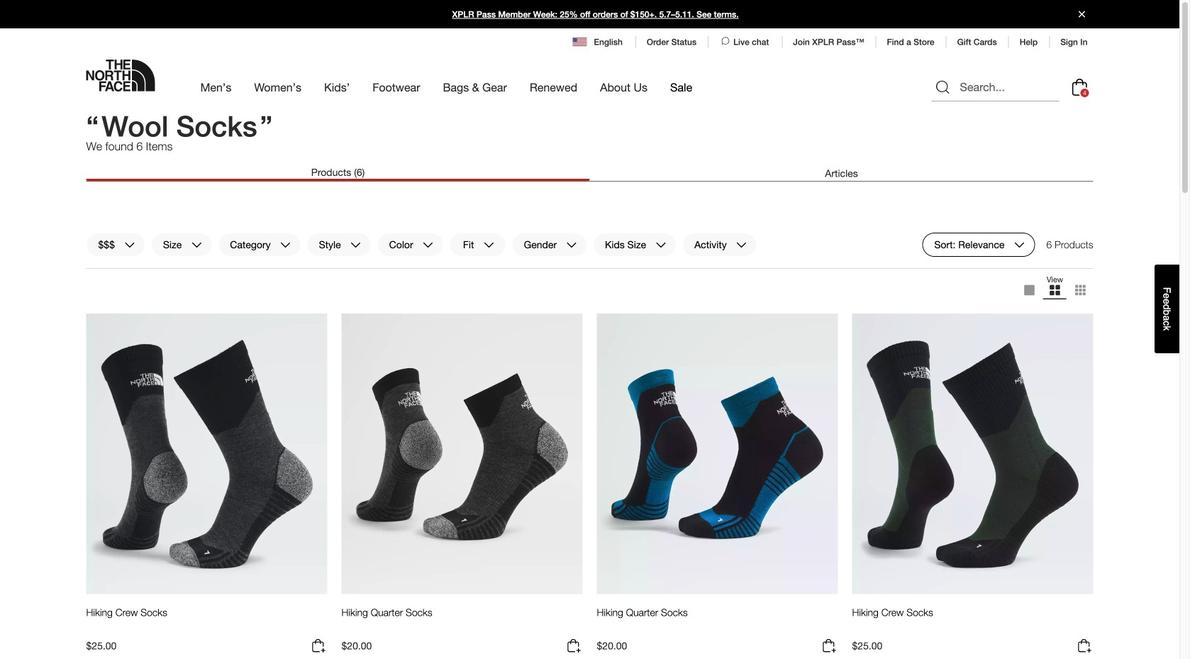Task type: describe. For each thing, give the bounding box(es) containing it.
Search search field
[[932, 73, 1059, 102]]

2 hiking crew socks image from the left
[[852, 313, 1094, 595]]

close image
[[1073, 11, 1091, 17]]

1 hiking quarter socks image from the left
[[342, 313, 583, 595]]

1 hiking crew socks image from the left
[[86, 313, 327, 595]]



Task type: vqa. For each thing, say whether or not it's contained in the screenshot.
the info icon
no



Task type: locate. For each thing, give the bounding box(es) containing it.
2 hiking quarter socks image from the left
[[597, 313, 838, 595]]

1 horizontal spatial hiking quarter socks image
[[597, 313, 838, 595]]

0 horizontal spatial hiking crew socks image
[[86, 313, 327, 595]]

search all image
[[935, 79, 952, 96]]

the north face home page image
[[86, 60, 155, 92]]

status
[[1047, 233, 1094, 257]]

tab list
[[86, 166, 1094, 182]]

0 horizontal spatial hiking quarter socks image
[[342, 313, 583, 595]]

hiking quarter socks image
[[342, 313, 583, 595], [597, 313, 838, 595]]

hiking crew socks image
[[86, 313, 327, 595], [852, 313, 1094, 595]]

list box
[[1017, 275, 1094, 306]]

1 horizontal spatial hiking crew socks image
[[852, 313, 1094, 595]]



